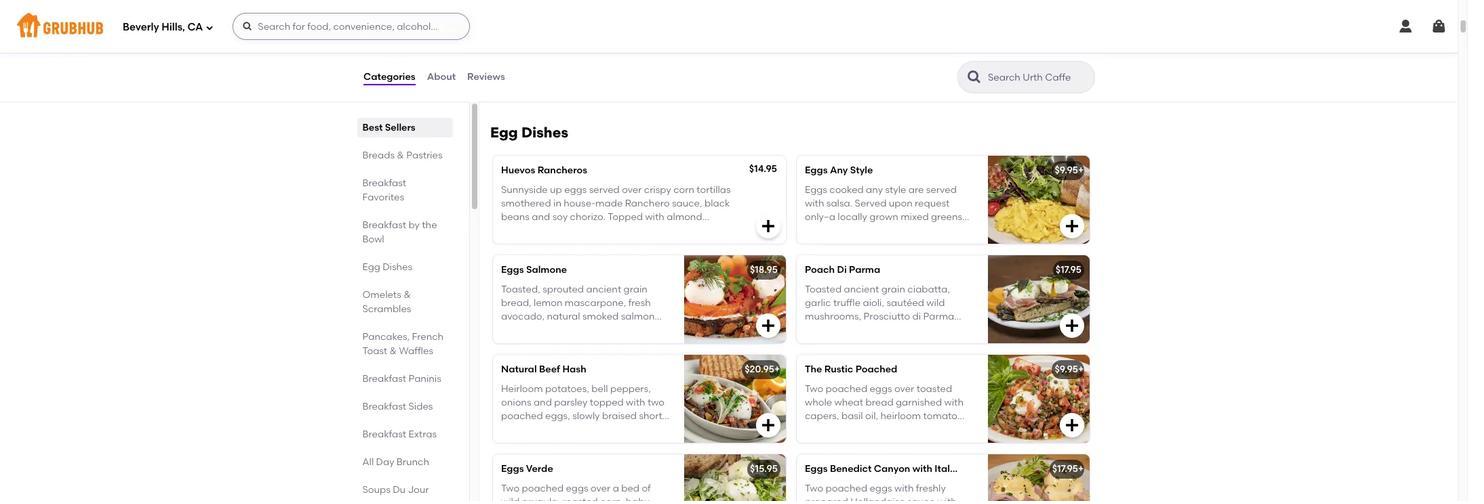 Task type: describe. For each thing, give the bounding box(es) containing it.
cream. inside fresh sliced strawberries. served with cottage cheese, yogurt or whipped cream.
[[544, 63, 576, 75]]

rib,
[[501, 425, 516, 436]]

all
[[363, 457, 374, 469]]

breakfast for breakfast favorites
[[363, 178, 407, 189]]

ruby
[[914, 36, 937, 47]]

$17.95 for $17.95 +
[[1052, 464, 1078, 476]]

$18.95
[[750, 265, 778, 276]]

urth
[[893, 225, 913, 237]]

waffles
[[399, 346, 434, 357]]

cottage inside the fresh seasonal white or ruby red grapefruit segments. served with cottage cheese, yogurt or whipped cream.
[[805, 63, 842, 75]]

favorites
[[363, 192, 405, 203]]

cheese, inside the fresh seasonal white or ruby red grapefruit segments. served with cottage cheese, yogurt or whipped cream.
[[844, 63, 879, 75]]

chopped
[[518, 425, 560, 436]]

tomato,
[[562, 425, 599, 436]]

eggs,
[[545, 411, 570, 423]]

rustic
[[824, 364, 853, 376]]

italian
[[935, 464, 965, 476]]

capers,
[[805, 411, 839, 423]]

red inside the two poached eggs over toasted whole wheat bread garnished with capers, basil oil, heirloom tomato and red onion.
[[826, 425, 841, 436]]

breakfast sides
[[363, 401, 433, 413]]

reviews button
[[467, 53, 506, 102]]

poach di parma image
[[988, 256, 1090, 344]]

served
[[926, 184, 957, 196]]

style
[[850, 165, 873, 177]]

with inside heirloom potatoes, bell peppers, onions and parsley topped with two poached eggs, slowly braised short rib, chopped tomato, basil oil and reggiano parmesan cheese.
[[626, 397, 645, 409]]

egg inside tab
[[363, 262, 381, 273]]

segments.
[[853, 49, 901, 61]]

$9.95 for two poached eggs over toasted whole wheat bread garnished with capers, basil oil, heirloom tomato and red onion.
[[1055, 364, 1078, 376]]

with up the only–a
[[805, 198, 824, 209]]

reggiano
[[501, 439, 543, 450]]

egg dishes tab
[[363, 260, 448, 275]]

basil inside the two poached eggs over toasted whole wheat bread garnished with capers, basil oil, heirloom tomato and red onion.
[[842, 411, 863, 423]]

mixed
[[901, 212, 929, 223]]

eggs for eggs salmone
[[501, 265, 524, 276]]

oil,
[[865, 411, 878, 423]]

tomato
[[923, 411, 958, 423]]

over
[[894, 384, 914, 395]]

salad
[[805, 225, 830, 237]]

+ for eggs cooked any style are served with salsa. served upon request only–a locally grown mixed greens salad dressed with urth vinaigrette and fresh-baked bread.
[[1078, 165, 1084, 177]]

eggs for eggs any style
[[805, 165, 828, 177]]

omelets
[[363, 290, 402, 301]]

$20.95 +
[[745, 364, 780, 376]]

eggs verde image
[[684, 455, 786, 502]]

reviews
[[467, 71, 505, 83]]

scrambles
[[363, 304, 412, 315]]

paninis
[[409, 374, 442, 385]]

the
[[422, 220, 437, 231]]

locally
[[838, 212, 867, 223]]

pancakes, french toast & waffles tab
[[363, 330, 448, 359]]

vinaigrette
[[915, 225, 965, 237]]

breakfast paninis tab
[[363, 372, 448, 387]]

beef
[[539, 364, 560, 376]]

braised
[[602, 411, 637, 423]]

ca
[[187, 21, 203, 33]]

any
[[830, 165, 848, 177]]

fresh sliced strawberries. served with cottage cheese, yogurt or whipped cream.
[[501, 36, 650, 75]]

and inside eggs cooked any style are served with salsa. served upon request only–a locally grown mixed greens salad dressed with urth vinaigrette and fresh-baked bread.
[[805, 239, 823, 251]]

seasonal
[[832, 36, 873, 47]]

eggs for eggs verde
[[501, 464, 524, 476]]

upon
[[889, 198, 913, 209]]

eggs benedict canyon with italian ham* image
[[988, 455, 1090, 502]]

$15.95
[[750, 464, 778, 476]]

svg image for eggs salmone
[[760, 318, 776, 335]]

topped
[[590, 397, 624, 409]]

breakfast for breakfast extras
[[363, 429, 407, 441]]

fresh for fresh seasonal white or ruby red grapefruit segments. served with cottage cheese, yogurt or whipped cream.
[[805, 36, 830, 47]]

wheat
[[834, 397, 863, 409]]

heirloom potatoes, bell peppers, onions and parsley topped with two poached eggs, slowly braised short rib, chopped tomato, basil oil and reggiano parmesan cheese.
[[501, 384, 665, 450]]

eggs for eggs benedict canyon with italian ham*
[[805, 464, 828, 476]]

categories button
[[363, 53, 416, 102]]

heirloom
[[881, 411, 921, 423]]

cheese, inside fresh sliced strawberries. served with cottage cheese, yogurt or whipped cream.
[[562, 49, 597, 61]]

with down grown
[[871, 225, 891, 237]]

& for omelets
[[404, 290, 411, 301]]

best
[[363, 122, 383, 134]]

fresh grapefruit bowl image
[[988, 8, 1090, 96]]

verde
[[526, 464, 553, 476]]

eggs benedict canyon with italian ham*
[[805, 464, 994, 476]]

$9.95 for eggs cooked any style are served with salsa. served upon request only–a locally grown mixed greens salad dressed with urth vinaigrette and fresh-baked bread.
[[1055, 165, 1078, 177]]

baked
[[852, 239, 881, 251]]

huevos rancheros
[[501, 165, 587, 177]]

extras
[[409, 429, 437, 441]]

served inside fresh sliced strawberries. served with cottage cheese, yogurt or whipped cream.
[[618, 36, 650, 47]]

$17.95 +
[[1052, 464, 1084, 476]]

any
[[866, 184, 883, 196]]

basil inside heirloom potatoes, bell peppers, onions and parsley topped with two poached eggs, slowly braised short rib, chopped tomato, basil oil and reggiano parmesan cheese.
[[601, 425, 622, 436]]

greens
[[931, 212, 962, 223]]

with inside the fresh seasonal white or ruby red grapefruit segments. served with cottage cheese, yogurt or whipped cream.
[[937, 49, 956, 61]]

breakfast paninis
[[363, 374, 442, 385]]

2 horizontal spatial or
[[914, 63, 923, 75]]

cottage inside fresh sliced strawberries. served with cottage cheese, yogurt or whipped cream.
[[523, 49, 559, 61]]

pastries
[[407, 150, 443, 161]]

di
[[837, 265, 847, 276]]

sides
[[409, 401, 433, 413]]

svg image for the rustic poached
[[1064, 418, 1080, 434]]

$17.95 for $17.95
[[1056, 265, 1082, 276]]

with left italian
[[913, 464, 932, 476]]

pancakes, french toast & waffles
[[363, 332, 444, 357]]

and inside the two poached eggs over toasted whole wheat bread garnished with capers, basil oil, heirloom tomato and red onion.
[[805, 425, 823, 436]]

canyon
[[874, 464, 910, 476]]

poach
[[805, 265, 835, 276]]

eggs
[[870, 384, 892, 395]]

breads
[[363, 150, 395, 161]]

eggs salmone image
[[684, 256, 786, 344]]

huevos
[[501, 165, 535, 177]]

strawberries.
[[557, 36, 616, 47]]

only–a
[[805, 212, 835, 223]]

two
[[648, 397, 665, 409]]

grown
[[870, 212, 898, 223]]

parma
[[849, 265, 880, 276]]



Task type: vqa. For each thing, say whether or not it's contained in the screenshot.
the bell
yes



Task type: locate. For each thing, give the bounding box(es) containing it.
1 breakfast from the top
[[363, 178, 407, 189]]

0 vertical spatial red
[[940, 36, 955, 47]]

fresh seasonal white or ruby red grapefruit segments. served with cottage cheese, yogurt or whipped cream. button
[[797, 8, 1090, 96]]

1 vertical spatial dishes
[[383, 262, 413, 273]]

whole
[[805, 397, 832, 409]]

1 horizontal spatial basil
[[842, 411, 863, 423]]

breakfast up day
[[363, 429, 407, 441]]

whipped down "sliced"
[[501, 63, 541, 75]]

basil down wheat
[[842, 411, 863, 423]]

served
[[618, 36, 650, 47], [903, 49, 935, 61], [855, 198, 887, 209]]

eggs left 'benedict'
[[805, 464, 828, 476]]

0 horizontal spatial yogurt
[[600, 49, 629, 61]]

and up eggs, on the bottom of the page
[[534, 397, 552, 409]]

fresh left "sliced"
[[501, 36, 526, 47]]

breakfast extras tab
[[363, 428, 448, 442]]

french
[[412, 332, 444, 343]]

1 horizontal spatial egg dishes
[[490, 124, 568, 141]]

5 breakfast from the top
[[363, 429, 407, 441]]

breakfast down toast
[[363, 374, 407, 385]]

& down pancakes,
[[390, 346, 397, 357]]

svg image for poach di parma
[[1064, 318, 1080, 335]]

cream. inside the fresh seasonal white or ruby red grapefruit segments. served with cottage cheese, yogurt or whipped cream.
[[805, 77, 837, 89]]

0 vertical spatial basil
[[842, 411, 863, 423]]

1 vertical spatial yogurt
[[882, 63, 912, 75]]

served down ruby at the top of the page
[[903, 49, 935, 61]]

2 $9.95 from the top
[[1055, 364, 1078, 376]]

dishes up omelets in the left of the page
[[383, 262, 413, 273]]

0 vertical spatial egg
[[490, 124, 518, 141]]

1 horizontal spatial egg
[[490, 124, 518, 141]]

yogurt down segments.
[[882, 63, 912, 75]]

Search Urth Caffe search field
[[987, 71, 1090, 84]]

eggs verde
[[501, 464, 553, 476]]

& inside pancakes, french toast & waffles
[[390, 346, 397, 357]]

egg dishes up omelets in the left of the page
[[363, 262, 413, 273]]

svg image
[[1398, 18, 1414, 35], [242, 21, 253, 32], [1064, 70, 1080, 86], [760, 219, 776, 235], [760, 418, 776, 434]]

0 vertical spatial cottage
[[523, 49, 559, 61]]

categories
[[363, 71, 415, 83]]

breakfast inside breakfast by the bowl
[[363, 220, 407, 231]]

bread
[[866, 397, 894, 409]]

cheese,
[[562, 49, 597, 61], [844, 63, 879, 75]]

are
[[909, 184, 924, 196]]

+ for two poached eggs over toasted whole wheat bread garnished with capers, basil oil, heirloom tomato and red onion.
[[1078, 364, 1084, 376]]

0 vertical spatial $9.95
[[1055, 165, 1078, 177]]

1 vertical spatial basil
[[601, 425, 622, 436]]

fresh inside fresh sliced strawberries. served with cottage cheese, yogurt or whipped cream.
[[501, 36, 526, 47]]

fresh for fresh sliced strawberries. served with cottage cheese, yogurt or whipped cream.
[[501, 36, 526, 47]]

pancakes,
[[363, 332, 410, 343]]

basil up cheese.
[[601, 425, 622, 436]]

+ for heirloom potatoes, bell peppers, onions and parsley topped with two poached eggs, slowly braised short rib, chopped tomato, basil oil and reggiano parmesan cheese.
[[774, 364, 780, 376]]

1 $9.95 from the top
[[1055, 165, 1078, 177]]

fresh-
[[826, 239, 852, 251]]

egg dishes inside tab
[[363, 262, 413, 273]]

poached
[[826, 384, 867, 395], [501, 411, 543, 423]]

eggs any style
[[805, 165, 873, 177]]

4 breakfast from the top
[[363, 401, 407, 413]]

& up scrambles
[[404, 290, 411, 301]]

or
[[902, 36, 912, 47], [632, 49, 641, 61], [914, 63, 923, 75]]

breakfast inside breakfast favorites tab
[[363, 178, 407, 189]]

and down salad
[[805, 239, 823, 251]]

cheese.
[[595, 439, 630, 450]]

1 horizontal spatial or
[[902, 36, 912, 47]]

1 horizontal spatial yogurt
[[882, 63, 912, 75]]

served inside eggs cooked any style are served with salsa. served upon request only–a locally grown mixed greens salad dressed with urth vinaigrette and fresh-baked bread.
[[855, 198, 887, 209]]

rancheros
[[538, 165, 587, 177]]

dishes inside tab
[[383, 262, 413, 273]]

served for fresh seasonal white or ruby red grapefruit segments. served with cottage cheese, yogurt or whipped cream.
[[903, 49, 935, 61]]

0 horizontal spatial cheese,
[[562, 49, 597, 61]]

peppers,
[[610, 384, 651, 395]]

2 vertical spatial or
[[914, 63, 923, 75]]

0 vertical spatial cheese,
[[562, 49, 597, 61]]

1 vertical spatial red
[[826, 425, 841, 436]]

0 vertical spatial egg dishes
[[490, 124, 568, 141]]

1 whipped from the left
[[501, 63, 541, 75]]

with up 'reviews'
[[501, 49, 520, 61]]

0 vertical spatial &
[[397, 150, 404, 161]]

poached down onions
[[501, 411, 543, 423]]

eggs for eggs cooked any style are served with salsa. served upon request only–a locally grown mixed greens salad dressed with urth vinaigrette and fresh-baked bread.
[[805, 184, 827, 196]]

sellers
[[385, 122, 416, 134]]

strawberry bowl image
[[684, 8, 786, 96]]

yogurt inside fresh sliced strawberries. served with cottage cheese, yogurt or whipped cream.
[[600, 49, 629, 61]]

heirloom
[[501, 384, 543, 395]]

egg
[[490, 124, 518, 141], [363, 262, 381, 273]]

about button
[[426, 53, 456, 102]]

1 fresh from the left
[[501, 36, 526, 47]]

cheese, down 'strawberries.'
[[562, 49, 597, 61]]

1 horizontal spatial cheese,
[[844, 63, 879, 75]]

fresh
[[501, 36, 526, 47], [805, 36, 830, 47]]

egg dishes up huevos
[[490, 124, 568, 141]]

brunch
[[397, 457, 430, 469]]

breakfast by the bowl
[[363, 220, 437, 245]]

request
[[915, 198, 950, 209]]

& inside "breads & pastries" tab
[[397, 150, 404, 161]]

1 horizontal spatial poached
[[826, 384, 867, 395]]

1 vertical spatial poached
[[501, 411, 543, 423]]

1 vertical spatial cottage
[[805, 63, 842, 75]]

whipped
[[501, 63, 541, 75], [925, 63, 966, 75]]

1 horizontal spatial dishes
[[521, 124, 568, 141]]

served inside the fresh seasonal white or ruby red grapefruit segments. served with cottage cheese, yogurt or whipped cream.
[[903, 49, 935, 61]]

2 fresh from the left
[[805, 36, 830, 47]]

du
[[393, 485, 406, 496]]

breakfast up "favorites"
[[363, 178, 407, 189]]

& right breads
[[397, 150, 404, 161]]

2 vertical spatial &
[[390, 346, 397, 357]]

bread.
[[884, 239, 914, 251]]

poached
[[856, 364, 897, 376]]

breakfast for breakfast paninis
[[363, 374, 407, 385]]

with up tomato
[[944, 397, 964, 409]]

0 horizontal spatial dishes
[[383, 262, 413, 273]]

cottage down "sliced"
[[523, 49, 559, 61]]

1 vertical spatial served
[[903, 49, 935, 61]]

egg dishes
[[490, 124, 568, 141], [363, 262, 413, 273]]

1 horizontal spatial fresh
[[805, 36, 830, 47]]

1 vertical spatial $9.95
[[1055, 364, 1078, 376]]

2 whipped from the left
[[925, 63, 966, 75]]

oil
[[625, 425, 635, 436]]

0 vertical spatial poached
[[826, 384, 867, 395]]

breakfast sides tab
[[363, 400, 448, 414]]

onion.
[[843, 425, 871, 436]]

potatoes,
[[545, 384, 589, 395]]

hills,
[[162, 21, 185, 33]]

omelets & scrambles
[[363, 290, 412, 315]]

0 horizontal spatial basil
[[601, 425, 622, 436]]

0 horizontal spatial fresh
[[501, 36, 526, 47]]

with inside fresh sliced strawberries. served with cottage cheese, yogurt or whipped cream.
[[501, 49, 520, 61]]

1 horizontal spatial cream.
[[805, 77, 837, 89]]

whipped inside the fresh seasonal white or ruby red grapefruit segments. served with cottage cheese, yogurt or whipped cream.
[[925, 63, 966, 75]]

fresh inside the fresh seasonal white or ruby red grapefruit segments. served with cottage cheese, yogurt or whipped cream.
[[805, 36, 830, 47]]

0 vertical spatial served
[[618, 36, 650, 47]]

2 vertical spatial served
[[855, 198, 887, 209]]

dishes up the "huevos rancheros"
[[521, 124, 568, 141]]

breakfast for breakfast sides
[[363, 401, 407, 413]]

0 horizontal spatial red
[[826, 425, 841, 436]]

0 vertical spatial $17.95
[[1056, 265, 1082, 276]]

svg image for eggs any style
[[1064, 219, 1080, 235]]

red
[[940, 36, 955, 47], [826, 425, 841, 436]]

0 vertical spatial dishes
[[521, 124, 568, 141]]

cottage down grapefruit
[[805, 63, 842, 75]]

0 horizontal spatial poached
[[501, 411, 543, 423]]

0 horizontal spatial egg
[[363, 262, 381, 273]]

2 breakfast from the top
[[363, 220, 407, 231]]

& for breads
[[397, 150, 404, 161]]

and down the capers,
[[805, 425, 823, 436]]

breakfast extras
[[363, 429, 437, 441]]

breakfast up the bowl
[[363, 220, 407, 231]]

served for eggs cooked any style are served with salsa. served upon request only–a locally grown mixed greens salad dressed with urth vinaigrette and fresh-baked bread.
[[855, 198, 887, 209]]

egg down the bowl
[[363, 262, 381, 273]]

benedict
[[830, 464, 872, 476]]

1 vertical spatial cheese,
[[844, 63, 879, 75]]

0 horizontal spatial whipped
[[501, 63, 541, 75]]

beverly
[[123, 21, 159, 33]]

2 $9.95 + from the top
[[1055, 364, 1084, 376]]

fresh seasonal white or ruby red grapefruit segments. served with cottage cheese, yogurt or whipped cream.
[[805, 36, 966, 89]]

eggs left salmone
[[501, 265, 524, 276]]

0 vertical spatial or
[[902, 36, 912, 47]]

day
[[376, 457, 395, 469]]

served down "any"
[[855, 198, 887, 209]]

breads & pastries
[[363, 150, 443, 161]]

served right 'strawberries.'
[[618, 36, 650, 47]]

two poached eggs over toasted whole wheat bread garnished with capers, basil oil, heirloom tomato and red onion.
[[805, 384, 964, 436]]

salsa.
[[826, 198, 853, 209]]

1 vertical spatial &
[[404, 290, 411, 301]]

about
[[427, 71, 456, 83]]

eggs left verde at left
[[501, 464, 524, 476]]

or inside fresh sliced strawberries. served with cottage cheese, yogurt or whipped cream.
[[632, 49, 641, 61]]

1 vertical spatial cream.
[[805, 77, 837, 89]]

poached up wheat
[[826, 384, 867, 395]]

search icon image
[[966, 69, 983, 85]]

1 vertical spatial $9.95 +
[[1055, 364, 1084, 376]]

0 horizontal spatial cottage
[[523, 49, 559, 61]]

yogurt
[[600, 49, 629, 61], [882, 63, 912, 75]]

$9.95 +
[[1055, 165, 1084, 177], [1055, 364, 1084, 376]]

&
[[397, 150, 404, 161], [404, 290, 411, 301], [390, 346, 397, 357]]

cheese, down segments.
[[844, 63, 879, 75]]

fresh up grapefruit
[[805, 36, 830, 47]]

main navigation navigation
[[0, 0, 1458, 53]]

yogurt inside the fresh seasonal white or ruby red grapefruit segments. served with cottage cheese, yogurt or whipped cream.
[[882, 63, 912, 75]]

Search for food, convenience, alcohol... search field
[[233, 13, 470, 40]]

cottage
[[523, 49, 559, 61], [805, 63, 842, 75]]

eggs up salsa.
[[805, 184, 827, 196]]

red inside the fresh seasonal white or ruby red grapefruit segments. served with cottage cheese, yogurt or whipped cream.
[[940, 36, 955, 47]]

$9.95 + for eggs cooked any style are served with salsa. served upon request only–a locally grown mixed greens salad dressed with urth vinaigrette and fresh-baked bread.
[[1055, 165, 1084, 177]]

0 vertical spatial $9.95 +
[[1055, 165, 1084, 177]]

1 horizontal spatial whipped
[[925, 63, 966, 75]]

yogurt down 'strawberries.'
[[600, 49, 629, 61]]

0 vertical spatial cream.
[[544, 63, 576, 75]]

eggs inside eggs cooked any style are served with salsa. served upon request only–a locally grown mixed greens salad dressed with urth vinaigrette and fresh-baked bread.
[[805, 184, 827, 196]]

eggs salmone
[[501, 265, 567, 276]]

whipped left search icon
[[925, 63, 966, 75]]

1 horizontal spatial red
[[940, 36, 955, 47]]

$9.95 + for two poached eggs over toasted whole wheat bread garnished with capers, basil oil, heirloom tomato and red onion.
[[1055, 364, 1084, 376]]

bell
[[592, 384, 608, 395]]

all day brunch tab
[[363, 456, 448, 470]]

sliced
[[528, 36, 555, 47]]

svg image
[[1431, 18, 1447, 35], [206, 23, 214, 32], [1064, 219, 1080, 235], [760, 318, 776, 335], [1064, 318, 1080, 335], [1064, 418, 1080, 434]]

natural beef hash image
[[684, 356, 786, 444]]

grapefruit
[[805, 49, 851, 61]]

toast
[[363, 346, 388, 357]]

bowl
[[363, 234, 385, 245]]

cream. down "sliced"
[[544, 63, 576, 75]]

breakfast favorites
[[363, 178, 407, 203]]

3 breakfast from the top
[[363, 374, 407, 385]]

breakfast inside the "breakfast sides" tab
[[363, 401, 407, 413]]

natural
[[501, 364, 537, 376]]

best sellers tab
[[363, 121, 448, 135]]

egg up huevos
[[490, 124, 518, 141]]

omelets & scrambles tab
[[363, 288, 448, 317]]

cream. down grapefruit
[[805, 77, 837, 89]]

0 horizontal spatial or
[[632, 49, 641, 61]]

soups du jour tab
[[363, 484, 448, 498]]

whipped inside fresh sliced strawberries. served with cottage cheese, yogurt or whipped cream.
[[501, 63, 541, 75]]

best sellers
[[363, 122, 416, 134]]

eggs any style image
[[988, 156, 1090, 244]]

breakfast for breakfast by the bowl
[[363, 220, 407, 231]]

hash
[[562, 364, 586, 376]]

cooked
[[830, 184, 864, 196]]

breakfast up breakfast extras at the bottom of page
[[363, 401, 407, 413]]

breads & pastries tab
[[363, 149, 448, 163]]

1 vertical spatial egg dishes
[[363, 262, 413, 273]]

2 horizontal spatial served
[[903, 49, 935, 61]]

poached inside heirloom potatoes, bell peppers, onions and parsley topped with two poached eggs, slowly braised short rib, chopped tomato, basil oil and reggiano parmesan cheese.
[[501, 411, 543, 423]]

eggs
[[805, 165, 828, 177], [805, 184, 827, 196], [501, 265, 524, 276], [501, 464, 524, 476], [805, 464, 828, 476]]

1 vertical spatial $17.95
[[1052, 464, 1078, 476]]

garnished
[[896, 397, 942, 409]]

with down peppers,
[[626, 397, 645, 409]]

breakfast inside the breakfast extras tab
[[363, 429, 407, 441]]

0 horizontal spatial cream.
[[544, 63, 576, 75]]

$14.95
[[749, 164, 777, 175]]

1 vertical spatial egg
[[363, 262, 381, 273]]

breakfast favorites tab
[[363, 176, 448, 205]]

red down the capers,
[[826, 425, 841, 436]]

0 vertical spatial yogurt
[[600, 49, 629, 61]]

0 horizontal spatial egg dishes
[[363, 262, 413, 273]]

1 horizontal spatial cottage
[[805, 63, 842, 75]]

short
[[639, 411, 662, 423]]

the rustic poached image
[[988, 356, 1090, 444]]

with down ruby at the top of the page
[[937, 49, 956, 61]]

1 $9.95 + from the top
[[1055, 165, 1084, 177]]

dressed
[[833, 225, 869, 237]]

fresh sliced strawberries. served with cottage cheese, yogurt or whipped cream. button
[[493, 8, 786, 96]]

0 horizontal spatial served
[[618, 36, 650, 47]]

eggs left any in the right top of the page
[[805, 165, 828, 177]]

& inside omelets & scrambles
[[404, 290, 411, 301]]

poached inside the two poached eggs over toasted whole wheat bread garnished with capers, basil oil, heirloom tomato and red onion.
[[826, 384, 867, 395]]

and down "short" at the left bottom of page
[[637, 425, 656, 436]]

breakfast by the bowl tab
[[363, 218, 448, 247]]

parmesan
[[545, 439, 592, 450]]

1 vertical spatial or
[[632, 49, 641, 61]]

breakfast inside breakfast paninis "tab"
[[363, 374, 407, 385]]

$17.95
[[1056, 265, 1082, 276], [1052, 464, 1078, 476]]

1 horizontal spatial served
[[855, 198, 887, 209]]

toasted
[[917, 384, 952, 395]]

all day brunch
[[363, 457, 430, 469]]

with inside the two poached eggs over toasted whole wheat bread garnished with capers, basil oil, heirloom tomato and red onion.
[[944, 397, 964, 409]]

the
[[805, 364, 822, 376]]

red right ruby at the top of the page
[[940, 36, 955, 47]]



